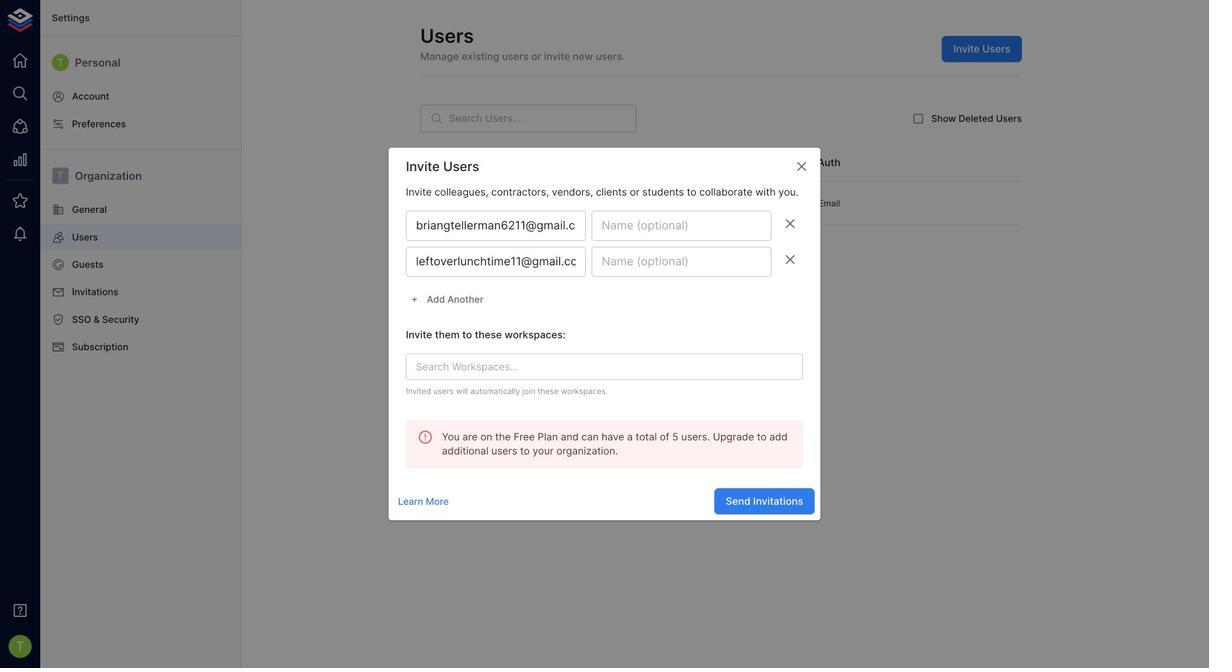 Task type: locate. For each thing, give the bounding box(es) containing it.
2 email address text field from the top
[[406, 247, 586, 277]]

Email Address text field
[[406, 211, 586, 241], [406, 247, 586, 277]]

alert
[[406, 420, 803, 469]]

1 vertical spatial email address text field
[[406, 247, 586, 277]]

dialog
[[389, 148, 821, 521]]

Name (optional) text field
[[592, 247, 772, 277]]

Name (optional) text field
[[592, 211, 772, 241]]

0 vertical spatial email address text field
[[406, 211, 586, 241]]

1 email address text field from the top
[[406, 211, 586, 241]]

Search Users... text field
[[449, 105, 636, 133]]



Task type: describe. For each thing, give the bounding box(es) containing it.
email address text field for name (optional) text field
[[406, 211, 586, 241]]

Search Workspaces... text field
[[410, 358, 775, 376]]

email address text field for name (optional) text box
[[406, 247, 586, 277]]



Task type: vqa. For each thing, say whether or not it's contained in the screenshot.
Search Assets... text field
no



